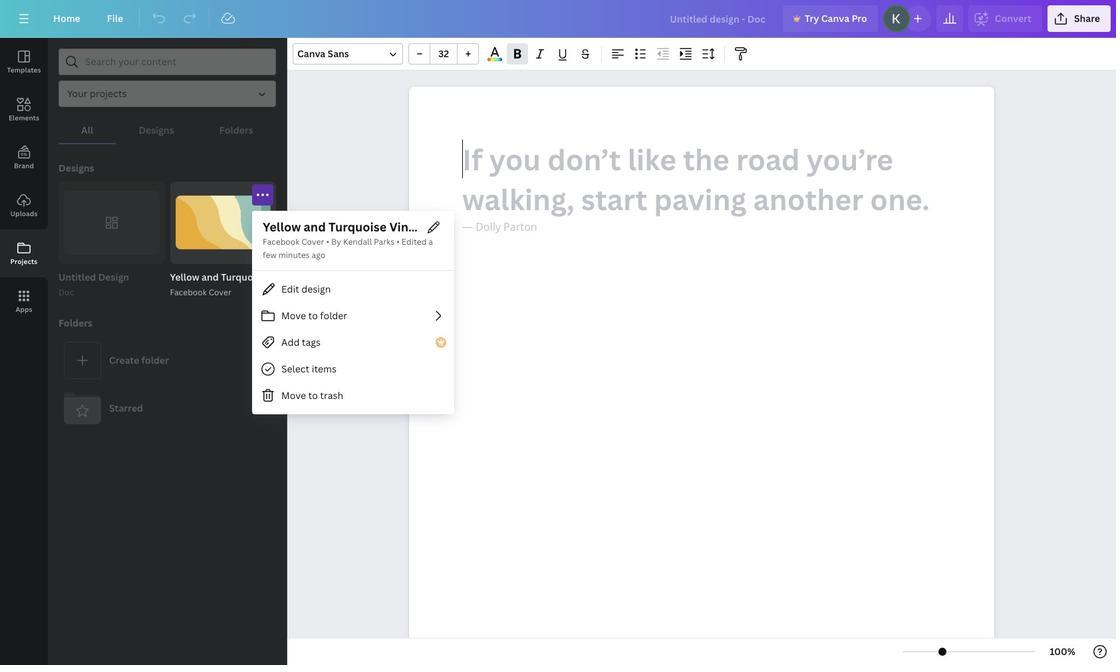 Task type: describe. For each thing, give the bounding box(es) containing it.
starred
[[109, 401, 143, 414]]

home
[[53, 12, 80, 25]]

color range image
[[488, 58, 502, 61]]

share button
[[1047, 5, 1111, 32]]

a
[[429, 236, 433, 247]]

wallpaper
[[541, 219, 601, 235]]

uploads
[[10, 209, 38, 218]]

main menu bar
[[0, 0, 1116, 38]]

file button
[[96, 5, 134, 32]]

folder inside button
[[320, 309, 347, 322]]

try
[[805, 12, 819, 25]]

home link
[[43, 5, 91, 32]]

pro
[[852, 12, 867, 25]]

brand
[[14, 161, 34, 170]]

sans
[[328, 47, 349, 60]]

edit design button
[[252, 276, 454, 303]]

0 vertical spatial group
[[408, 43, 479, 65]]

move for move to folder
[[281, 309, 306, 322]]

design
[[302, 283, 331, 295]]

hide image
[[287, 320, 295, 383]]

templates button
[[0, 38, 48, 86]]

100% button
[[1041, 641, 1084, 662]]

parks
[[374, 236, 395, 247]]

100%
[[1050, 645, 1075, 658]]

starred button
[[59, 384, 276, 432]]

Search your content search field
[[85, 49, 267, 74]]

side panel tab list
[[0, 38, 48, 325]]

share
[[1074, 12, 1100, 25]]

facebook inside yellow and turquoise vintage rainbow desktop wallpaper group
[[170, 286, 207, 298]]

projects button
[[0, 229, 48, 277]]

few
[[263, 249, 277, 261]]

canva sans button
[[293, 43, 403, 65]]

edited
[[402, 236, 427, 247]]

canva inside button
[[821, 12, 849, 25]]

vintage
[[389, 219, 434, 235]]

1 vertical spatial designs
[[59, 162, 94, 174]]

file
[[107, 12, 123, 25]]

elements
[[9, 113, 39, 122]]

move for move to trash
[[281, 389, 306, 402]]

cover inside yellow and turquoise vintage rainbow desktop wallpaper group
[[209, 286, 231, 298]]

select items button
[[252, 356, 454, 382]]

desktop
[[490, 219, 539, 235]]

edit design
[[281, 283, 331, 295]]

yellow
[[263, 219, 301, 235]]

uploads button
[[0, 182, 48, 229]]

edit
[[281, 283, 299, 295]]

projects
[[10, 257, 38, 266]]

doc
[[59, 286, 74, 298]]



Task type: locate. For each thing, give the bounding box(es) containing it.
kendall
[[343, 236, 372, 247]]

None text field
[[409, 86, 994, 665]]

0 vertical spatial designs
[[139, 124, 174, 136]]

to for trash
[[308, 389, 318, 402]]

create folder
[[109, 354, 169, 366]]

folders
[[219, 124, 253, 136], [59, 316, 93, 329]]

0 horizontal spatial folders
[[59, 316, 93, 329]]

facebook cover inside yellow and turquoise vintage rainbow desktop wallpaper group
[[170, 286, 231, 298]]

0 vertical spatial canva
[[821, 12, 849, 25]]

tags
[[302, 336, 321, 348]]

ago
[[312, 249, 325, 261]]

1 horizontal spatial designs
[[139, 124, 174, 136]]

yellow and turquoise vintage rainbow desktop wallpaper
[[263, 219, 601, 235]]

1 vertical spatial move
[[281, 389, 306, 402]]

select items
[[281, 362, 337, 375]]

1 horizontal spatial group
[[408, 43, 479, 65]]

add tags button
[[252, 329, 454, 356]]

1 horizontal spatial facebook
[[263, 236, 299, 247]]

folders inside button
[[219, 124, 253, 136]]

2 to from the top
[[308, 389, 318, 402]]

folders button
[[197, 118, 276, 143]]

elements button
[[0, 86, 48, 134]]

try canva pro button
[[783, 5, 878, 32]]

0 horizontal spatial group
[[170, 182, 276, 264]]

0 horizontal spatial cover
[[209, 286, 231, 298]]

1 vertical spatial to
[[308, 389, 318, 402]]

designs inside designs button
[[139, 124, 174, 136]]

all
[[81, 124, 93, 136]]

edited a few minutes ago
[[263, 236, 433, 261]]

items
[[312, 362, 337, 375]]

1 vertical spatial folder
[[141, 354, 169, 366]]

move to trash button
[[252, 382, 454, 409]]

0 horizontal spatial canva
[[297, 47, 325, 60]]

move down the select
[[281, 389, 306, 402]]

1 horizontal spatial folder
[[320, 309, 347, 322]]

apps
[[16, 305, 32, 314]]

canva inside 'dropdown button'
[[297, 47, 325, 60]]

0 horizontal spatial facebook cover
[[170, 286, 231, 298]]

0 horizontal spatial facebook
[[170, 286, 207, 298]]

convert
[[995, 12, 1031, 25]]

move to trash
[[281, 389, 343, 402]]

0 vertical spatial facebook cover
[[263, 236, 324, 247]]

1 horizontal spatial facebook cover
[[263, 236, 324, 247]]

brand button
[[0, 134, 48, 182]]

canva
[[821, 12, 849, 25], [297, 47, 325, 60]]

by
[[331, 236, 341, 247]]

to up tags
[[308, 309, 318, 322]]

untitled design group
[[59, 182, 165, 299]]

folder down design
[[320, 309, 347, 322]]

1 to from the top
[[308, 309, 318, 322]]

designs button
[[116, 118, 197, 143]]

untitled design doc
[[59, 270, 129, 298]]

0 horizontal spatial folder
[[141, 354, 169, 366]]

0 horizontal spatial designs
[[59, 162, 94, 174]]

designs
[[139, 124, 174, 136], [59, 162, 94, 174]]

yellow and turquoise vintage rainbow desktop wallpaper button
[[263, 219, 601, 235]]

Design title text field
[[659, 5, 777, 32]]

cover
[[301, 236, 324, 247], [209, 286, 231, 298]]

move
[[281, 309, 306, 322], [281, 389, 306, 402]]

0 vertical spatial to
[[308, 309, 318, 322]]

1 vertical spatial facebook cover
[[170, 286, 231, 298]]

canva sans
[[297, 47, 349, 60]]

to
[[308, 309, 318, 322], [308, 389, 318, 402]]

canva right try
[[821, 12, 849, 25]]

1 horizontal spatial canva
[[821, 12, 849, 25]]

select
[[281, 362, 309, 375]]

– – number field
[[434, 47, 453, 60]]

folder
[[320, 309, 347, 322], [141, 354, 169, 366]]

convert button
[[968, 5, 1042, 32]]

add
[[281, 336, 300, 348]]

0 vertical spatial move
[[281, 309, 306, 322]]

0 vertical spatial folder
[[320, 309, 347, 322]]

1 vertical spatial folders
[[59, 316, 93, 329]]

move to folder button
[[252, 303, 454, 329]]

apps button
[[0, 277, 48, 325]]

and
[[304, 219, 326, 235]]

turquoise
[[329, 219, 387, 235]]

move up add
[[281, 309, 306, 322]]

templates
[[7, 65, 41, 74]]

1 move from the top
[[281, 309, 306, 322]]

to for folder
[[308, 309, 318, 322]]

1 vertical spatial cover
[[209, 286, 231, 298]]

0 vertical spatial facebook
[[263, 236, 299, 247]]

rainbow
[[437, 219, 487, 235]]

to left trash
[[308, 389, 318, 402]]

1 vertical spatial group
[[170, 182, 276, 264]]

all button
[[59, 118, 116, 143]]

by kendall parks
[[331, 236, 395, 247]]

canva left sans
[[297, 47, 325, 60]]

move to folder
[[281, 309, 347, 322]]

design
[[98, 270, 129, 283]]

1 vertical spatial facebook
[[170, 286, 207, 298]]

1 horizontal spatial folders
[[219, 124, 253, 136]]

0 vertical spatial folders
[[219, 124, 253, 136]]

try canva pro
[[805, 12, 867, 25]]

add tags
[[281, 336, 321, 348]]

create
[[109, 354, 139, 366]]

minutes
[[279, 249, 310, 261]]

folder right create
[[141, 354, 169, 366]]

facebook
[[263, 236, 299, 247], [170, 286, 207, 298]]

group
[[408, 43, 479, 65], [170, 182, 276, 264]]

trash
[[320, 389, 343, 402]]

untitled
[[59, 270, 96, 283]]

1 vertical spatial canva
[[297, 47, 325, 60]]

yellow and turquoise vintage rainbow desktop wallpaper group
[[170, 182, 276, 299]]

0 vertical spatial cover
[[301, 236, 324, 247]]

2 move from the top
[[281, 389, 306, 402]]

facebook cover
[[263, 236, 324, 247], [170, 286, 231, 298]]

1 horizontal spatial cover
[[301, 236, 324, 247]]



Task type: vqa. For each thing, say whether or not it's contained in the screenshot.
Folders button
yes



